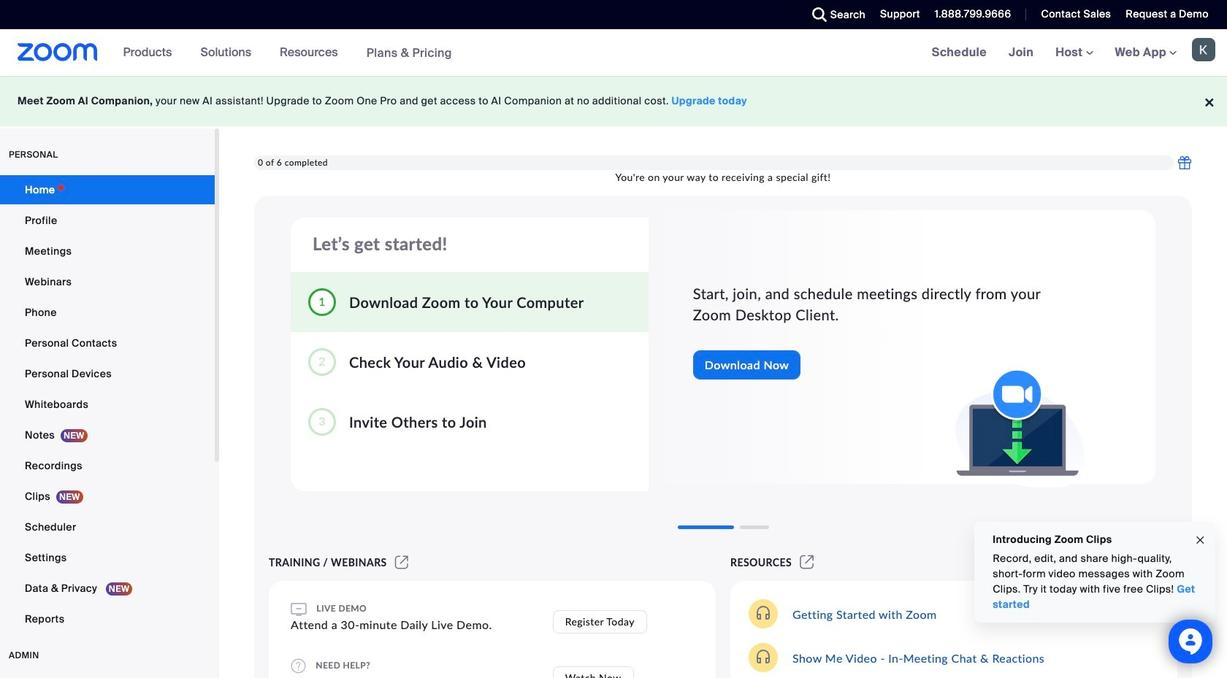 Task type: vqa. For each thing, say whether or not it's contained in the screenshot.
'footer'
yes



Task type: locate. For each thing, give the bounding box(es) containing it.
banner
[[0, 29, 1227, 77]]

profile picture image
[[1192, 38, 1216, 61]]

close image
[[1194, 532, 1206, 549]]

window new image
[[798, 557, 816, 569]]

meetings navigation
[[921, 29, 1227, 77]]

footer
[[0, 76, 1227, 126]]



Task type: describe. For each thing, give the bounding box(es) containing it.
personal menu menu
[[0, 175, 215, 636]]

window new image
[[393, 557, 411, 569]]

product information navigation
[[112, 29, 463, 77]]

zoom logo image
[[18, 43, 98, 61]]



